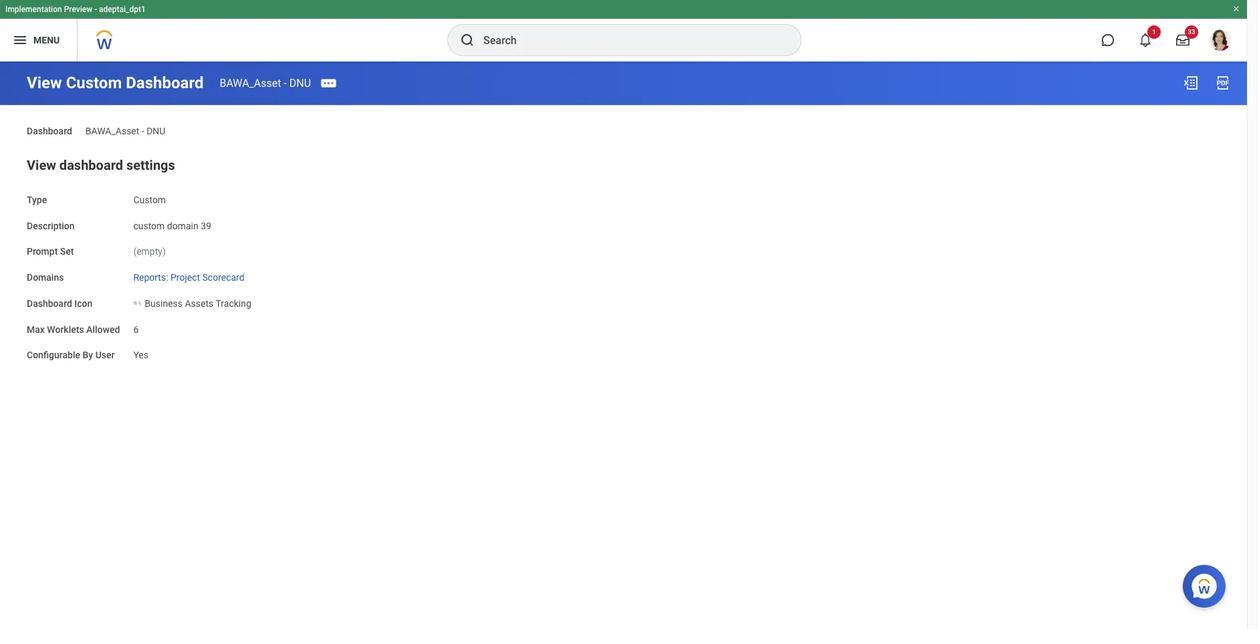 Task type: vqa. For each thing, say whether or not it's contained in the screenshot.


Task type: locate. For each thing, give the bounding box(es) containing it.
33
[[1188, 28, 1196, 35]]

by
[[83, 350, 93, 361]]

user
[[95, 350, 115, 361]]

dashboard up the dashboard
[[27, 126, 72, 136]]

0 horizontal spatial bawa_asset
[[86, 126, 139, 136]]

view custom dashboard
[[27, 74, 204, 92]]

view down menu
[[27, 74, 62, 92]]

prompt set
[[27, 246, 74, 257]]

0 vertical spatial -
[[94, 5, 97, 14]]

view
[[27, 74, 62, 92], [27, 157, 56, 173]]

dnu inside 'dashboard' element
[[147, 126, 165, 136]]

dnu for 'dashboard' element
[[147, 126, 165, 136]]

2 vertical spatial -
[[142, 126, 144, 136]]

custom domain 39
[[133, 220, 211, 231]]

business
[[145, 298, 183, 309]]

0 horizontal spatial dnu
[[147, 126, 165, 136]]

set
[[60, 246, 74, 257]]

0 vertical spatial dnu
[[289, 77, 311, 89]]

view custom dashboard main content
[[0, 62, 1247, 375]]

bawa_asset inside 'dashboard' element
[[86, 126, 139, 136]]

1 vertical spatial bawa_asset
[[86, 126, 139, 136]]

33 button
[[1168, 25, 1198, 55]]

1 vertical spatial bawa_asset - dnu
[[86, 126, 165, 136]]

bawa_asset for 'dashboard' element
[[86, 126, 139, 136]]

(empty)
[[133, 246, 166, 257]]

0 vertical spatial custom
[[66, 74, 122, 92]]

dashboard for dashboard icon
[[27, 298, 72, 309]]

0 horizontal spatial -
[[94, 5, 97, 14]]

tracking
[[216, 298, 251, 309]]

yes
[[133, 350, 148, 361]]

icon
[[74, 298, 93, 309]]

settings
[[126, 157, 175, 173]]

2 vertical spatial dashboard
[[27, 298, 72, 309]]

description
[[27, 220, 75, 231]]

menu banner
[[0, 0, 1247, 62]]

- inside 'dashboard' element
[[142, 126, 144, 136]]

configurable
[[27, 350, 80, 361]]

scorecard
[[202, 272, 245, 283]]

dashboard
[[59, 157, 123, 173]]

1 vertical spatial view
[[27, 157, 56, 173]]

1 horizontal spatial -
[[142, 126, 144, 136]]

0 horizontal spatial bawa_asset - dnu
[[86, 126, 165, 136]]

0 vertical spatial bawa_asset
[[220, 77, 281, 89]]

business assets tracking element
[[145, 295, 251, 309]]

dashboard for dashboard
[[27, 126, 72, 136]]

- for bawa_asset - dnu link
[[284, 77, 287, 89]]

bawa_asset
[[220, 77, 281, 89], [86, 126, 139, 136]]

domain
[[167, 220, 198, 231]]

1 vertical spatial -
[[284, 77, 287, 89]]

custom up 'dashboard' element
[[66, 74, 122, 92]]

0 vertical spatial dashboard
[[126, 74, 204, 92]]

1 vertical spatial dnu
[[147, 126, 165, 136]]

0 vertical spatial bawa_asset - dnu
[[220, 77, 311, 89]]

1 horizontal spatial custom
[[133, 194, 166, 205]]

-
[[94, 5, 97, 14], [284, 77, 287, 89], [142, 126, 144, 136]]

dnu
[[289, 77, 311, 89], [147, 126, 165, 136]]

bawa_asset for bawa_asset - dnu link
[[220, 77, 281, 89]]

1 horizontal spatial bawa_asset - dnu
[[220, 77, 311, 89]]

1 vertical spatial custom
[[133, 194, 166, 205]]

custom
[[66, 74, 122, 92], [133, 194, 166, 205]]

profile logan mcneil image
[[1210, 29, 1231, 54]]

export to excel image
[[1183, 75, 1199, 91]]

justify image
[[12, 32, 28, 48]]

dashboard
[[126, 74, 204, 92], [27, 126, 72, 136], [27, 298, 72, 309]]

2 horizontal spatial -
[[284, 77, 287, 89]]

2 view from the top
[[27, 157, 56, 173]]

dashboard up 'dashboard' element
[[126, 74, 204, 92]]

view inside group
[[27, 157, 56, 173]]

implementation
[[5, 5, 62, 14]]

view up type
[[27, 157, 56, 173]]

dashboard inside group
[[27, 298, 72, 309]]

bawa_asset - dnu
[[220, 77, 311, 89], [86, 126, 165, 136]]

0 vertical spatial view
[[27, 74, 62, 92]]

1 horizontal spatial bawa_asset
[[220, 77, 281, 89]]

adeptai_dpt1
[[99, 5, 146, 14]]

bawa_asset - dnu for 'dashboard' element
[[86, 126, 165, 136]]

reports: project scorecard link
[[133, 270, 245, 283]]

menu button
[[0, 19, 77, 62]]

dashboard icon image
[[133, 298, 142, 309]]

1 horizontal spatial dnu
[[289, 77, 311, 89]]

custom up custom
[[133, 194, 166, 205]]

close environment banner image
[[1233, 5, 1241, 13]]

bawa_asset - dnu for bawa_asset - dnu link
[[220, 77, 311, 89]]

custom
[[133, 220, 165, 231]]

1 vertical spatial dashboard
[[27, 126, 72, 136]]

dashboard down domains
[[27, 298, 72, 309]]

type element
[[133, 186, 166, 206]]

1 view from the top
[[27, 74, 62, 92]]

view dashboard settings button
[[27, 157, 175, 173]]



Task type: describe. For each thing, give the bounding box(es) containing it.
inbox large image
[[1176, 33, 1190, 47]]

Search Workday  search field
[[484, 25, 774, 55]]

view printable version (pdf) image
[[1215, 75, 1231, 91]]

dashboard icon
[[27, 298, 93, 309]]

1
[[1152, 28, 1156, 35]]

dashboard element
[[86, 118, 165, 138]]

reports:
[[133, 272, 168, 283]]

view dashboard settings
[[27, 157, 175, 173]]

configurable by user
[[27, 350, 115, 361]]

view dashboard settings group
[[27, 154, 1221, 362]]

dnu for bawa_asset - dnu link
[[289, 77, 311, 89]]

implementation preview -   adeptai_dpt1
[[5, 5, 146, 14]]

worklets
[[47, 324, 84, 335]]

view for view dashboard settings
[[27, 157, 56, 173]]

1 button
[[1131, 25, 1161, 55]]

type
[[27, 194, 47, 205]]

bawa_asset - dnu link
[[220, 77, 311, 89]]

configurable by user element
[[133, 342, 148, 362]]

max worklets allowed element
[[133, 316, 139, 336]]

business assets tracking
[[145, 298, 251, 309]]

view for view custom dashboard
[[27, 74, 62, 92]]

- for 'dashboard' element
[[142, 126, 144, 136]]

reports: project scorecard
[[133, 272, 245, 283]]

assets
[[185, 298, 214, 309]]

max worklets allowed
[[27, 324, 120, 335]]

project
[[171, 272, 200, 283]]

notifications large image
[[1139, 33, 1152, 47]]

allowed
[[86, 324, 120, 335]]

prompt
[[27, 246, 58, 257]]

- inside menu banner
[[94, 5, 97, 14]]

search image
[[459, 32, 476, 48]]

preview
[[64, 5, 92, 14]]

39
[[201, 220, 211, 231]]

6
[[133, 324, 139, 335]]

menu
[[33, 35, 60, 45]]

domains
[[27, 272, 64, 283]]

max
[[27, 324, 45, 335]]

0 horizontal spatial custom
[[66, 74, 122, 92]]

custom inside view dashboard settings group
[[133, 194, 166, 205]]



